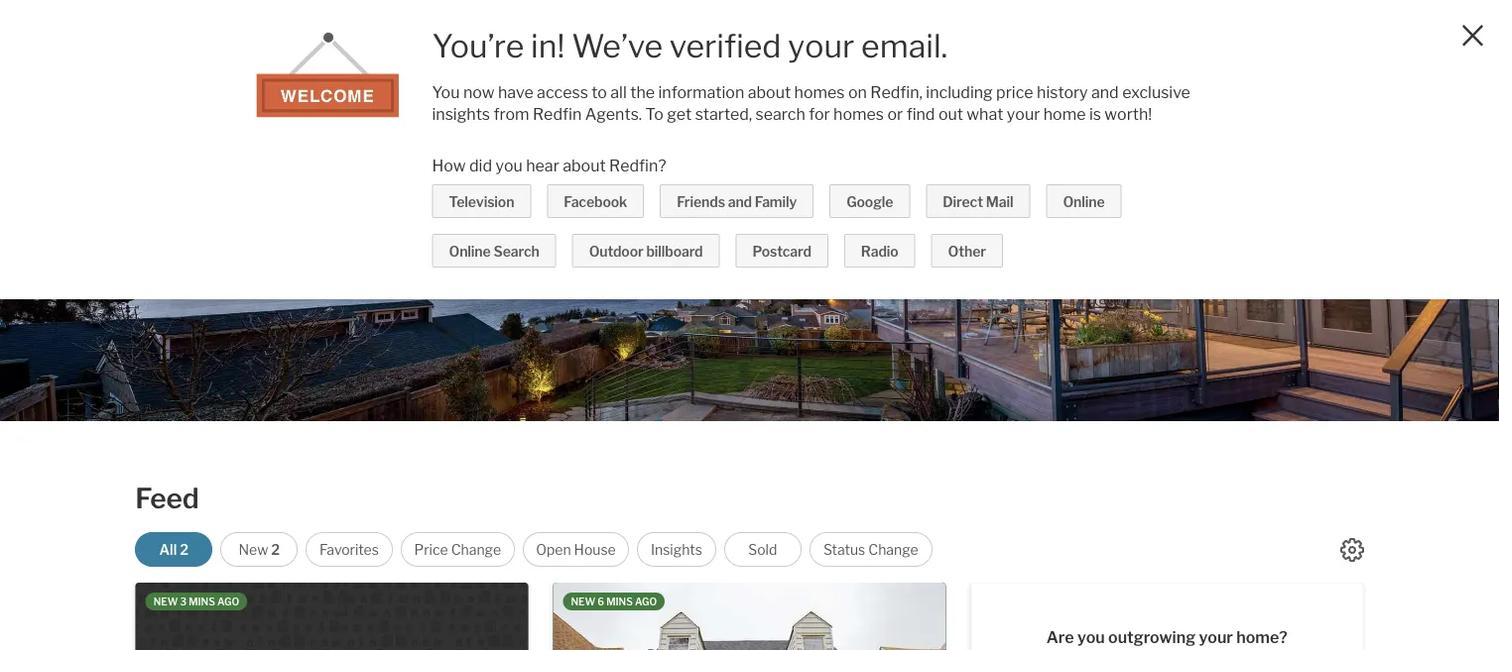 Task type: locate. For each thing, give the bounding box(es) containing it.
exclusive
[[1122, 82, 1190, 102]]

user photo image
[[1464, 18, 1487, 42]]

new 2
[[239, 542, 280, 559]]

0 horizontal spatial you
[[496, 156, 523, 175]]

home
[[1044, 104, 1086, 124]]

0 horizontal spatial mins
[[189, 596, 215, 608]]

2 right all
[[180, 542, 188, 559]]

online left search
[[449, 244, 491, 260]]

television button
[[432, 185, 531, 218]]

you right are on the bottom of the page
[[1077, 628, 1105, 648]]

online for online search
[[449, 244, 491, 260]]

billboard
[[646, 244, 703, 260]]

agents.
[[585, 104, 642, 124]]

844-
[[634, 21, 667, 38]]

email.
[[861, 26, 948, 65]]

0 horizontal spatial change
[[451, 542, 501, 559]]

your right at
[[177, 127, 254, 171]]

redfin
[[936, 21, 979, 38], [533, 104, 582, 124]]

and left family
[[728, 194, 752, 211]]

you're in! we've verified your email.
[[432, 26, 948, 65]]

on
[[848, 82, 867, 102]]

ago right "6"
[[635, 596, 657, 608]]

0 vertical spatial online
[[1063, 194, 1105, 211]]

1 photo of 3424 n oak park ave, chicago, il 60634 image from the left
[[553, 583, 946, 651]]

outdoor billboard button
[[572, 234, 720, 268]]

mins
[[189, 596, 215, 608], [606, 596, 633, 608]]

home estimate tab list
[[135, 179, 681, 264]]

1-844-759-7732 link
[[623, 21, 733, 38]]

1 horizontal spatial redfin
[[936, 21, 979, 38]]

1 change from the left
[[451, 542, 501, 559]]

mins for 6
[[606, 596, 633, 608]]

verified
[[670, 26, 781, 65]]

redfin inside button
[[936, 21, 979, 38]]

3
[[180, 596, 187, 608]]

New radio
[[220, 533, 298, 568]]

1 horizontal spatial you
[[1077, 628, 1105, 648]]

ago right 3
[[217, 596, 239, 608]]

all 2
[[159, 542, 188, 559]]

0 vertical spatial you
[[496, 156, 523, 175]]

1 horizontal spatial 2
[[271, 542, 280, 559]]

2 right the new
[[271, 542, 280, 559]]

change
[[451, 542, 501, 559], [868, 542, 918, 559]]

change right price
[[451, 542, 501, 559]]

1 ago from the left
[[217, 596, 239, 608]]

you now have access to all the information about homes on redfin, including price history and exclusive insights from redfin agents. to get started, search for homes or find out what your home is worth!
[[432, 82, 1190, 124]]

and
[[1091, 82, 1119, 102], [728, 194, 752, 211]]

new left 3
[[153, 596, 178, 608]]

how
[[432, 156, 466, 175]]

redfin?
[[609, 156, 666, 175]]

1 horizontal spatial online
[[1063, 194, 1105, 211]]

option group
[[135, 533, 932, 568]]

and inside you now have access to all the information about homes on redfin, including price history and exclusive insights from redfin agents. to get started, search for homes or find out what your home is worth!
[[1091, 82, 1119, 102]]

rentals
[[235, 84, 353, 127]]

online inside button
[[1063, 194, 1105, 211]]

0 horizontal spatial and
[[728, 194, 752, 211]]

submit search image
[[651, 237, 667, 253]]

in!
[[531, 26, 565, 65]]

and up the is
[[1091, 82, 1119, 102]]

insights
[[651, 542, 702, 559]]

direct mail button
[[926, 185, 1030, 218]]

new for new 3 mins ago
[[153, 596, 178, 608]]

other
[[948, 244, 986, 260]]

2 inside new radio
[[271, 542, 280, 559]]

2 ago from the left
[[635, 596, 657, 608]]

how did you hear about redfin?
[[432, 156, 666, 175]]

mins right "6"
[[606, 596, 633, 608]]

0 horizontal spatial 2
[[180, 542, 188, 559]]

ago for new 6 mins ago
[[635, 596, 657, 608]]

0 vertical spatial redfin
[[936, 21, 979, 38]]

ago
[[217, 596, 239, 608], [635, 596, 657, 608]]

search
[[494, 244, 539, 260]]

1 horizontal spatial new
[[571, 596, 596, 608]]

open
[[536, 542, 571, 559]]

1 vertical spatial online
[[449, 244, 491, 260]]

change right status
[[868, 542, 918, 559]]

1 new from the left
[[153, 596, 178, 608]]

your up you now have access to all the information about homes on redfin, including price history and exclusive insights from redfin agents. to get started, search for homes or find out what your home is worth!
[[788, 26, 855, 65]]

mins right 3
[[189, 596, 215, 608]]

0 horizontal spatial ago
[[217, 596, 239, 608]]

open house
[[536, 542, 616, 559]]

redfin down access at top left
[[533, 104, 582, 124]]

radio
[[861, 244, 899, 260]]

online right mail
[[1063, 194, 1105, 211]]

1 horizontal spatial and
[[1091, 82, 1119, 102]]

family
[[755, 194, 797, 211]]

1 horizontal spatial about
[[748, 82, 791, 102]]

are you outgrowing your home?
[[1047, 628, 1288, 648]]

welcome image
[[256, 30, 399, 118]]

about up search
[[748, 82, 791, 102]]

change for price change
[[451, 542, 501, 559]]

0 vertical spatial and
[[1091, 82, 1119, 102]]

your inside you now have access to all the information about homes on redfin, including price history and exclusive insights from redfin agents. to get started, search for homes or find out what your home is worth!
[[1007, 104, 1040, 124]]

homes
[[794, 82, 845, 102], [834, 104, 884, 124]]

postcard
[[753, 244, 811, 260]]

2 change from the left
[[868, 542, 918, 559]]

homes up "for"
[[794, 82, 845, 102]]

1 horizontal spatial change
[[868, 542, 918, 559]]

including
[[926, 82, 993, 102]]

and inside friends and family button
[[728, 194, 752, 211]]

your down price
[[1007, 104, 1040, 124]]

what
[[967, 104, 1004, 124]]

local
[[135, 84, 227, 127]]

2 photo of 3424 n oak park ave, chicago, il 60634 image from the left
[[946, 583, 1339, 651]]

1-844-759-7732
[[623, 21, 733, 38]]

history
[[1037, 82, 1088, 102]]

your
[[788, 26, 855, 65], [1007, 104, 1040, 124], [177, 127, 254, 171], [1199, 628, 1233, 648]]

online search
[[449, 244, 539, 260]]

1 vertical spatial redfin
[[533, 104, 582, 124]]

2 for new 2
[[271, 542, 280, 559]]

homes down on
[[834, 104, 884, 124]]

0 horizontal spatial about
[[563, 156, 606, 175]]

1 mins from the left
[[189, 596, 215, 608]]

1 horizontal spatial ago
[[635, 596, 657, 608]]

Favorites radio
[[306, 533, 393, 568]]

or
[[887, 104, 903, 124]]

option group containing all
[[135, 533, 932, 568]]

1 vertical spatial and
[[728, 194, 752, 211]]

2 new from the left
[[571, 596, 596, 608]]

2
[[180, 542, 188, 559], [271, 542, 280, 559]]

2 inside all radio
[[180, 542, 188, 559]]

radio button
[[844, 234, 915, 268]]

0 horizontal spatial redfin
[[533, 104, 582, 124]]

2 for all 2
[[180, 542, 188, 559]]

you up "estimate"
[[496, 156, 523, 175]]

home estimate link
[[427, 179, 542, 201]]

1 vertical spatial homes
[[834, 104, 884, 124]]

0 horizontal spatial new
[[153, 596, 178, 608]]

change inside option
[[868, 542, 918, 559]]

online inside button
[[449, 244, 491, 260]]

photo of 3424 n oak park ave, chicago, il 60634 image
[[553, 583, 946, 651], [946, 583, 1339, 651]]

1 horizontal spatial mins
[[606, 596, 633, 608]]

0 horizontal spatial online
[[449, 244, 491, 260]]

2 mins from the left
[[606, 596, 633, 608]]

Status Change radio
[[809, 533, 932, 568]]

your inside local rentals at your fingertips
[[177, 127, 254, 171]]

new left "6"
[[571, 596, 596, 608]]

mail
[[986, 194, 1013, 211]]

house
[[574, 542, 616, 559]]

direct mail
[[943, 194, 1013, 211]]

redfin left premier at the top
[[936, 21, 979, 38]]

change inside radio
[[451, 542, 501, 559]]

about up facebook button
[[563, 156, 606, 175]]

0 vertical spatial about
[[748, 82, 791, 102]]

1 2 from the left
[[180, 542, 188, 559]]

7732
[[699, 21, 733, 38]]

online
[[1063, 194, 1105, 211], [449, 244, 491, 260]]

1 vertical spatial about
[[563, 156, 606, 175]]

2 2 from the left
[[271, 542, 280, 559]]

insights
[[432, 104, 490, 124]]

your left home?
[[1199, 628, 1233, 648]]



Task type: describe. For each thing, give the bounding box(es) containing it.
all
[[159, 542, 177, 559]]

facebook
[[564, 194, 627, 211]]

favorites
[[320, 542, 379, 559]]

home
[[427, 180, 472, 199]]

premier
[[982, 21, 1034, 38]]

estimate
[[475, 180, 542, 199]]

television
[[449, 194, 514, 211]]

change for status change
[[868, 542, 918, 559]]

1-
[[623, 21, 634, 38]]

search
[[756, 104, 805, 124]]

friends and family button
[[660, 185, 814, 218]]

All radio
[[135, 533, 213, 568]]

0 vertical spatial homes
[[794, 82, 845, 102]]

status
[[823, 542, 865, 559]]

Open House radio
[[523, 533, 629, 568]]

online button
[[1046, 185, 1122, 218]]

outgrowing
[[1108, 628, 1196, 648]]

from
[[494, 104, 529, 124]]

to
[[646, 104, 664, 124]]

6
[[598, 596, 604, 608]]

to
[[592, 82, 607, 102]]

new for new 6 mins ago
[[571, 596, 596, 608]]

did
[[469, 156, 492, 175]]

outdoor billboard
[[589, 244, 703, 260]]

price change
[[414, 542, 501, 559]]

hear
[[526, 156, 559, 175]]

for
[[809, 104, 830, 124]]

redfin premier
[[936, 21, 1034, 38]]

mins for 3
[[189, 596, 215, 608]]

out
[[939, 104, 963, 124]]

online for online
[[1063, 194, 1105, 211]]

feed
[[135, 482, 199, 516]]

facebook button
[[547, 185, 644, 218]]

fingertips
[[262, 127, 427, 171]]

price
[[414, 542, 448, 559]]

you're
[[432, 26, 524, 65]]

information
[[658, 82, 744, 102]]

at
[[135, 127, 170, 171]]

started,
[[695, 104, 752, 124]]

new 6 mins ago
[[571, 596, 657, 608]]

online search button
[[432, 234, 556, 268]]

redfin,
[[870, 82, 923, 102]]

759-
[[667, 21, 699, 38]]

redfin premier button
[[924, 0, 1046, 60]]

you
[[432, 82, 460, 102]]

are
[[1047, 628, 1074, 648]]

is
[[1089, 104, 1101, 124]]

new
[[239, 542, 268, 559]]

access
[[537, 82, 588, 102]]

friends and family
[[677, 194, 797, 211]]

local rentals at your fingertips
[[135, 84, 427, 171]]

google
[[847, 194, 893, 211]]

redfin inside you now have access to all the information about homes on redfin, including price history and exclusive insights from redfin agents. to get started, search for homes or find out what your home is worth!
[[533, 104, 582, 124]]

status change
[[823, 542, 918, 559]]

google button
[[830, 185, 910, 218]]

price
[[996, 82, 1033, 102]]

worth!
[[1105, 104, 1152, 124]]

1 vertical spatial you
[[1077, 628, 1105, 648]]

postcard button
[[736, 234, 828, 268]]

we've
[[572, 26, 663, 65]]

Sold radio
[[724, 533, 801, 568]]

have
[[498, 82, 533, 102]]

home estimate
[[427, 180, 542, 199]]

get
[[667, 104, 692, 124]]

the
[[630, 82, 655, 102]]

new 3 mins ago
[[153, 596, 239, 608]]

all
[[611, 82, 627, 102]]

now
[[463, 82, 495, 102]]

sold
[[748, 542, 777, 559]]

ago for new 3 mins ago
[[217, 596, 239, 608]]

photo of 5726 n mobile ave, chicago, il 60646 image
[[136, 583, 529, 651]]

direct
[[943, 194, 983, 211]]

find
[[907, 104, 935, 124]]

home?
[[1237, 628, 1288, 648]]

about inside you now have access to all the information about homes on redfin, including price history and exclusive insights from redfin agents. to get started, search for homes or find out what your home is worth!
[[748, 82, 791, 102]]

outdoor
[[589, 244, 644, 260]]

Price Change radio
[[401, 533, 515, 568]]

friends
[[677, 194, 725, 211]]

Insights radio
[[637, 533, 716, 568]]



Task type: vqa. For each thing, say whether or not it's contained in the screenshot.
WITH corresponding to Sell
no



